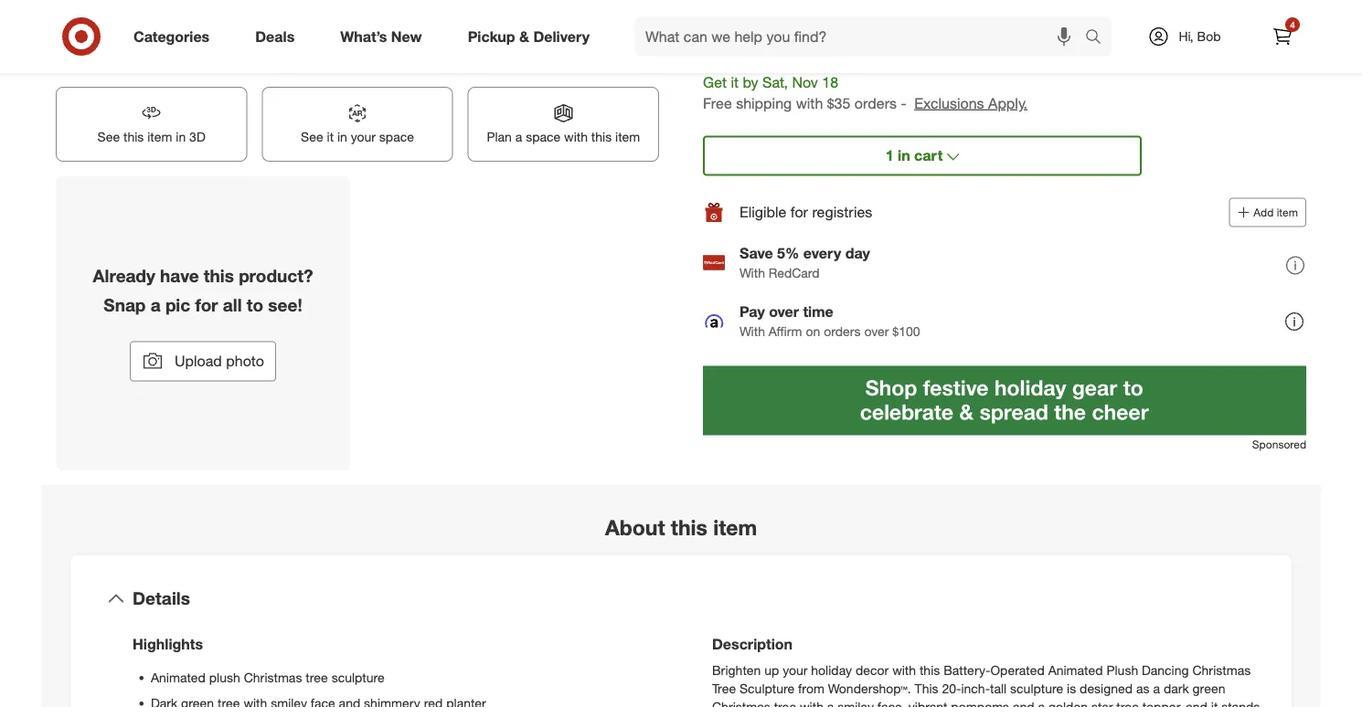 Task type: locate. For each thing, give the bounding box(es) containing it.
0 horizontal spatial 18
[[822, 74, 839, 91]]

over left the "$100"
[[864, 324, 889, 340]]

1 space from the left
[[379, 129, 414, 145]]

hi, bob
[[1179, 28, 1221, 44]]

1 horizontal spatial get
[[1012, 3, 1030, 16]]

as soon as 5pm today
[[864, 3, 974, 16]]

as up topper,
[[1137, 681, 1150, 697]]

with
[[796, 94, 823, 112], [564, 129, 588, 145], [892, 662, 916, 678], [800, 699, 824, 708]]

0 vertical spatial with
[[740, 265, 765, 281]]

1 with from the top
[[740, 265, 765, 281]]

and down green
[[1186, 699, 1208, 708]]

0 vertical spatial orders
[[855, 94, 897, 112]]

sat, inside get it by sat, nov 18 free shipping with $35 orders - exclusions apply.
[[763, 74, 788, 91]]

1 see from the left
[[97, 129, 120, 145]]

18 inside button
[[1102, 3, 1114, 16]]

plush
[[1107, 662, 1138, 678]]

see inside button
[[97, 129, 120, 145]]

animated
[[1048, 662, 1103, 678], [151, 670, 206, 686]]

with
[[740, 265, 765, 281], [740, 324, 765, 340]]

18
[[1102, 3, 1114, 16], [822, 74, 839, 91]]

eligible
[[740, 204, 787, 221]]

to right ship
[[738, 45, 752, 63]]

1 horizontal spatial to
[[738, 45, 752, 63]]

1 vertical spatial with
[[740, 324, 765, 340]]

1 horizontal spatial by
[[1042, 3, 1054, 16]]

0 horizontal spatial space
[[379, 129, 414, 145]]

by for get it by sat, nov 18 free shipping with $35 orders - exclusions apply.
[[743, 74, 759, 91]]

with down save
[[740, 265, 765, 281]]

18 for get it by sat, nov 18 free shipping with $35 orders - exclusions apply.
[[822, 74, 839, 91]]

designed
[[1080, 681, 1133, 697]]

18 inside get it by sat, nov 18 free shipping with $35 orders - exclusions apply.
[[822, 74, 839, 91]]

1 horizontal spatial nov
[[1079, 3, 1099, 16]]

deals
[[255, 27, 295, 45]]

affirm
[[769, 324, 802, 340]]

dark
[[1164, 681, 1189, 697]]

animated up is
[[1048, 662, 1103, 678]]

90027
[[756, 45, 797, 63]]

by inside get it by sat, nov 18 free shipping with $35 orders - exclusions apply.
[[743, 74, 759, 91]]

2
[[781, 3, 787, 16]]

pickup & delivery
[[468, 27, 590, 45]]

sponsored
[[1252, 438, 1307, 451]]

0 vertical spatial over
[[769, 303, 799, 321]]

0 vertical spatial by
[[1042, 3, 1054, 16]]

see inside button
[[301, 129, 323, 145]]

it for see it in your space
[[327, 129, 334, 145]]

hours
[[790, 3, 818, 16]]

about
[[605, 515, 665, 540]]

2 horizontal spatial in
[[898, 147, 910, 165]]

0 vertical spatial your
[[351, 129, 376, 145]]

by inside button
[[1042, 3, 1054, 16]]

categories
[[133, 27, 210, 45]]

1 horizontal spatial 18
[[1102, 3, 1114, 16]]

tree
[[712, 681, 736, 697]]

0 vertical spatial nov
[[1079, 3, 1099, 16]]

0 vertical spatial get
[[1012, 3, 1030, 16]]

get it by sat, nov 18 free shipping with $35 orders - exclusions apply.
[[703, 74, 1028, 112]]

2 with from the top
[[740, 324, 765, 340]]

sat, inside button
[[1057, 3, 1076, 16]]

5%
[[777, 244, 799, 262]]

animated inside description brighten up your holiday decor with this battery-operated animated plush dancing christmas tree sculpture from wondershop™. this 20-inch-tall sculpture is designed as a dark green christmas tree with a smiley face, vibrant pompoms and a golden star tree topper, and it stan
[[1048, 662, 1103, 678]]

20-
[[942, 681, 961, 697]]

eligible for registries
[[740, 204, 872, 221]]

as
[[907, 3, 918, 16], [1137, 681, 1150, 697]]

all
[[223, 294, 242, 315]]

tree
[[306, 670, 328, 686], [774, 699, 796, 708], [1117, 699, 1139, 708]]

and
[[1013, 699, 1035, 708], [1186, 699, 1208, 708]]

sat, for get it by sat, nov 18
[[1057, 3, 1076, 16]]

christmas up green
[[1193, 662, 1251, 678]]

sculpture
[[332, 670, 385, 686], [1010, 681, 1064, 697]]

a right 'plan' on the top of the page
[[515, 129, 522, 145]]

$100
[[893, 324, 920, 340]]

animated down the highlights at bottom left
[[151, 670, 206, 686]]

1 horizontal spatial christmas
[[712, 699, 771, 708]]

1 vertical spatial get
[[703, 74, 727, 91]]

orders
[[855, 94, 897, 112], [824, 324, 861, 340]]

get inside get it by sat, nov 18 free shipping with $35 orders - exclusions apply.
[[703, 74, 727, 91]]

product?
[[239, 265, 313, 286]]

your for description
[[783, 662, 808, 678]]

1 horizontal spatial animated
[[1048, 662, 1103, 678]]

on
[[806, 324, 820, 340]]

this inside already have this product? snap a pic for all to see!
[[204, 265, 234, 286]]

holiday
[[811, 662, 852, 678]]

by up shipping
[[743, 74, 759, 91]]

it inside the get it by sat, nov 18 button
[[1033, 3, 1039, 16]]

it for get it by sat, nov 18 free shipping with $35 orders - exclusions apply.
[[731, 74, 739, 91]]

with down from
[[800, 699, 824, 708]]

sculpture inside description brighten up your holiday decor with this battery-operated animated plush dancing christmas tree sculpture from wondershop™. this 20-inch-tall sculpture is designed as a dark green christmas tree with a smiley face, vibrant pompoms and a golden star tree topper, and it stan
[[1010, 681, 1064, 697]]

0 horizontal spatial by
[[743, 74, 759, 91]]

as inside description brighten up your holiday decor with this battery-operated animated plush dancing christmas tree sculpture from wondershop™. this 20-inch-tall sculpture is designed as a dark green christmas tree with a smiley face, vibrant pompoms and a golden star tree topper, and it stan
[[1137, 681, 1150, 697]]

0 horizontal spatial and
[[1013, 699, 1035, 708]]

1 vertical spatial sat,
[[763, 74, 788, 91]]

0 horizontal spatial for
[[195, 294, 218, 315]]

to right all
[[247, 294, 263, 315]]

18 for get it by sat, nov 18
[[1102, 3, 1114, 16]]

0 horizontal spatial in
[[176, 129, 186, 145]]

add item
[[1254, 206, 1298, 220]]

18 up "search"
[[1102, 3, 1114, 16]]

0 horizontal spatial as
[[907, 3, 918, 16]]

see!
[[268, 294, 302, 315]]

see it in your space button
[[262, 87, 453, 162]]

4 link
[[1263, 16, 1303, 57]]

0 horizontal spatial animated
[[151, 670, 206, 686]]

18 up the '$35'
[[822, 74, 839, 91]]

with up this
[[892, 662, 916, 678]]

1 horizontal spatial and
[[1186, 699, 1208, 708]]

0 horizontal spatial see
[[97, 129, 120, 145]]

1 vertical spatial nov
[[792, 74, 818, 91]]

1 horizontal spatial sat,
[[1057, 3, 1076, 16]]

for right eligible
[[791, 204, 808, 221]]

animated plush christmas tree sculpture
[[151, 670, 385, 686]]

what's
[[340, 27, 387, 45]]

highlights
[[133, 636, 203, 654]]

add item button
[[1229, 198, 1307, 227]]

nov up "search"
[[1079, 3, 1099, 16]]

and down operated
[[1013, 699, 1035, 708]]

up
[[765, 662, 779, 678]]

sat, for get it by sat, nov 18 free shipping with $35 orders - exclusions apply.
[[763, 74, 788, 91]]

shipping
[[736, 94, 792, 112]]

item
[[147, 129, 172, 145], [615, 129, 640, 145], [1277, 206, 1298, 220], [713, 515, 757, 540]]

orders left the -
[[855, 94, 897, 112]]

it inside get it by sat, nov 18 free shipping with $35 orders - exclusions apply.
[[731, 74, 739, 91]]

1 horizontal spatial over
[[864, 324, 889, 340]]

from
[[798, 681, 825, 697]]

-
[[901, 94, 907, 112]]

1 vertical spatial to
[[247, 294, 263, 315]]

over up affirm
[[769, 303, 799, 321]]

space
[[379, 129, 414, 145], [526, 129, 561, 145]]

get inside button
[[1012, 3, 1030, 16]]

nov for get it by sat, nov 18
[[1079, 3, 1099, 16]]

as left 5pm
[[907, 3, 918, 16]]

1 horizontal spatial sculpture
[[1010, 681, 1064, 697]]

orders right on
[[824, 324, 861, 340]]

1 vertical spatial by
[[743, 74, 759, 91]]

0 vertical spatial as
[[907, 3, 918, 16]]

see for see this item in 3d
[[97, 129, 120, 145]]

pickup
[[468, 27, 515, 45]]

space inside plan a space with this item button
[[526, 129, 561, 145]]

operated
[[991, 662, 1045, 678]]

over
[[769, 303, 799, 321], [864, 324, 889, 340]]

your for see
[[351, 129, 376, 145]]

nov inside button
[[1079, 3, 1099, 16]]

with down pay
[[740, 324, 765, 340]]

0 horizontal spatial nov
[[792, 74, 818, 91]]

tall
[[990, 681, 1007, 697]]

orders inside pay over time with affirm on orders over $100
[[824, 324, 861, 340]]

your inside button
[[351, 129, 376, 145]]

add
[[1254, 206, 1274, 220]]

your inside description brighten up your holiday decor with this battery-operated animated plush dancing christmas tree sculpture from wondershop™. this 20-inch-tall sculpture is designed as a dark green christmas tree with a smiley face, vibrant pompoms and a golden star tree topper, and it stan
[[783, 662, 808, 678]]

soon
[[879, 3, 904, 16]]

1 horizontal spatial see
[[301, 129, 323, 145]]

get for get it by sat, nov 18 free shipping with $35 orders - exclusions apply.
[[703, 74, 727, 91]]

a inside button
[[515, 129, 522, 145]]

topper,
[[1143, 699, 1183, 708]]

get right today
[[1012, 3, 1030, 16]]

20&#34; battery operated animated plush dancing christmas tree sculpture - wondershop&#8482; green, 3 of 5 image
[[56, 0, 350, 72]]

pompoms
[[951, 699, 1009, 708]]

christmas
[[1193, 662, 1251, 678], [244, 670, 302, 686], [712, 699, 771, 708]]

1 in cart for 20" battery operated animated plush dancing christmas tree sculpture - wondershop™ green element
[[886, 147, 943, 165]]

nov down edit
[[792, 74, 818, 91]]

with right 'plan' on the top of the page
[[564, 129, 588, 145]]

1 horizontal spatial your
[[783, 662, 808, 678]]

ready within 2 hours
[[715, 3, 818, 16]]

photo
[[226, 353, 264, 370]]

christmas right plush
[[244, 670, 302, 686]]

1 vertical spatial as
[[1137, 681, 1150, 697]]

nov for get it by sat, nov 18 free shipping with $35 orders - exclusions apply.
[[792, 74, 818, 91]]

with inside get it by sat, nov 18 free shipping with $35 orders - exclusions apply.
[[796, 94, 823, 112]]

1 vertical spatial for
[[195, 294, 218, 315]]

christmas down tree
[[712, 699, 771, 708]]

redcard
[[769, 265, 820, 281]]

2 see from the left
[[301, 129, 323, 145]]

advertisement region
[[703, 366, 1307, 436]]

1 horizontal spatial as
[[1137, 681, 1150, 697]]

in
[[176, 129, 186, 145], [337, 129, 347, 145], [898, 147, 910, 165]]

1 horizontal spatial space
[[526, 129, 561, 145]]

exclusions
[[914, 94, 984, 112]]

item inside the see this item in 3d button
[[147, 129, 172, 145]]

0 horizontal spatial your
[[351, 129, 376, 145]]

as inside button
[[907, 3, 918, 16]]

1 in cart
[[886, 147, 943, 165]]

0 vertical spatial 18
[[1102, 3, 1114, 16]]

a left golden
[[1038, 699, 1045, 708]]

dancing
[[1142, 662, 1189, 678]]

What can we help you find? suggestions appear below search field
[[635, 16, 1090, 57]]

get it by sat, nov 18 button
[[1001, 0, 1142, 29]]

a left pic
[[151, 294, 161, 315]]

1 horizontal spatial for
[[791, 204, 808, 221]]

ship
[[703, 45, 734, 63]]

by right today
[[1042, 3, 1054, 16]]

0 vertical spatial to
[[738, 45, 752, 63]]

get up the "free"
[[703, 74, 727, 91]]

with left the '$35'
[[796, 94, 823, 112]]

1 vertical spatial over
[[864, 324, 889, 340]]

this inside description brighten up your holiday decor with this battery-operated animated plush dancing christmas tree sculpture from wondershop™. this 20-inch-tall sculpture is designed as a dark green christmas tree with a smiley face, vibrant pompoms and a golden star tree topper, and it stan
[[920, 662, 940, 678]]

by for get it by sat, nov 18
[[1042, 3, 1054, 16]]

by
[[1042, 3, 1054, 16], [743, 74, 759, 91]]

nov inside get it by sat, nov 18 free shipping with $35 orders - exclusions apply.
[[792, 74, 818, 91]]

0 horizontal spatial to
[[247, 294, 263, 315]]

2 space from the left
[[526, 129, 561, 145]]

orders inside get it by sat, nov 18 free shipping with $35 orders - exclusions apply.
[[855, 94, 897, 112]]

0 horizontal spatial sat,
[[763, 74, 788, 91]]

1 horizontal spatial tree
[[774, 699, 796, 708]]

0 vertical spatial sat,
[[1057, 3, 1076, 16]]

0 vertical spatial for
[[791, 204, 808, 221]]

0 horizontal spatial christmas
[[244, 670, 302, 686]]

save
[[740, 244, 773, 262]]

0 horizontal spatial over
[[769, 303, 799, 321]]

1 vertical spatial 18
[[822, 74, 839, 91]]

it inside the see it in your space button
[[327, 129, 334, 145]]

1 vertical spatial orders
[[824, 324, 861, 340]]

with inside button
[[564, 129, 588, 145]]

1 vertical spatial your
[[783, 662, 808, 678]]

0 horizontal spatial get
[[703, 74, 727, 91]]

item inside "add item" button
[[1277, 206, 1298, 220]]

description brighten up your holiday decor with this battery-operated animated plush dancing christmas tree sculpture from wondershop™. this 20-inch-tall sculpture is designed as a dark green christmas tree with a smiley face, vibrant pompoms and a golden star tree topper, and it stan
[[712, 636, 1261, 708]]

for left all
[[195, 294, 218, 315]]

1 horizontal spatial in
[[337, 129, 347, 145]]

every
[[803, 244, 841, 262]]



Task type: describe. For each thing, give the bounding box(es) containing it.
3d
[[189, 129, 205, 145]]

new
[[391, 27, 422, 45]]

5pm
[[921, 3, 943, 16]]

1
[[886, 147, 894, 165]]

a left smiley
[[827, 699, 834, 708]]

pickup & delivery link
[[452, 16, 613, 57]]

already have this product? snap a pic for all to see!
[[93, 265, 313, 315]]

to inside already have this product? snap a pic for all to see!
[[247, 294, 263, 315]]

&
[[519, 27, 529, 45]]

in inside button
[[176, 129, 186, 145]]

search
[[1077, 29, 1121, 47]]

within
[[749, 3, 778, 16]]

smiley
[[838, 699, 874, 708]]

2 horizontal spatial christmas
[[1193, 662, 1251, 678]]

a inside already have this product? snap a pic for all to see!
[[151, 294, 161, 315]]

save 5% every day with redcard
[[740, 244, 870, 281]]

what's new link
[[325, 16, 445, 57]]

hi,
[[1179, 28, 1194, 44]]

free
[[703, 94, 732, 112]]

see for see it in your space
[[301, 129, 323, 145]]

upload photo button
[[130, 342, 276, 382]]

a up topper,
[[1153, 681, 1160, 697]]

see it in your space
[[301, 129, 414, 145]]

get it by sat, nov 18
[[1012, 3, 1114, 16]]

what's new
[[340, 27, 422, 45]]

ship to 90027
[[703, 45, 797, 63]]

it for get it by sat, nov 18
[[1033, 3, 1039, 16]]

today
[[946, 3, 974, 16]]

golden
[[1049, 699, 1088, 708]]

apply.
[[988, 94, 1028, 112]]

2 horizontal spatial tree
[[1117, 699, 1139, 708]]

image gallery element
[[56, 0, 659, 471]]

location
[[835, 47, 880, 63]]

get for get it by sat, nov 18
[[1012, 3, 1030, 16]]

is
[[1067, 681, 1076, 697]]

pay over time with affirm on orders over $100
[[740, 303, 920, 340]]

green
[[1193, 681, 1226, 697]]

upload photo
[[175, 353, 264, 370]]

have
[[160, 265, 199, 286]]

decor
[[856, 662, 889, 678]]

with inside save 5% every day with redcard
[[740, 265, 765, 281]]

see this item in 3d button
[[56, 87, 247, 162]]

details
[[133, 588, 190, 609]]

0 horizontal spatial sculpture
[[332, 670, 385, 686]]

vibrant
[[909, 699, 948, 708]]

plan a space with this item
[[487, 129, 640, 145]]

deals link
[[240, 16, 317, 57]]

exclusions apply. link
[[914, 94, 1028, 112]]

it inside description brighten up your holiday decor with this battery-operated animated plush dancing christmas tree sculpture from wondershop™. this 20-inch-tall sculpture is designed as a dark green christmas tree with a smiley face, vibrant pompoms and a golden star tree topper, and it stan
[[1211, 699, 1218, 708]]

categories link
[[118, 16, 232, 57]]

registries
[[812, 204, 872, 221]]

for inside already have this product? snap a pic for all to see!
[[195, 294, 218, 315]]

item inside plan a space with this item button
[[615, 129, 640, 145]]

pic
[[165, 294, 190, 315]]

in inside button
[[337, 129, 347, 145]]

this
[[915, 681, 939, 697]]

sculpture
[[740, 681, 795, 697]]

description
[[712, 636, 793, 654]]

1 and from the left
[[1013, 699, 1035, 708]]

face,
[[878, 699, 905, 708]]

inch-
[[961, 681, 990, 697]]

about this item
[[605, 515, 757, 540]]

delivery
[[533, 27, 590, 45]]

details button
[[85, 570, 1277, 628]]

$35
[[827, 94, 851, 112]]

time
[[803, 303, 834, 321]]

space inside the see it in your space button
[[379, 129, 414, 145]]

snap
[[104, 294, 146, 315]]

ready
[[715, 3, 746, 16]]

as soon as 5pm today button
[[852, 0, 993, 29]]

day
[[845, 244, 870, 262]]

wondershop™.
[[828, 681, 911, 697]]

edit
[[809, 47, 831, 63]]

4
[[1290, 19, 1295, 30]]

with inside pay over time with affirm on orders over $100
[[740, 324, 765, 340]]

already
[[93, 265, 155, 286]]

20&#34; battery operated animated plush dancing christmas tree sculpture - wondershop&#8482; green, 4 of 5 image
[[365, 0, 659, 72]]

upload
[[175, 353, 222, 370]]

star
[[1092, 699, 1113, 708]]

see this item in 3d
[[97, 129, 205, 145]]

0 horizontal spatial tree
[[306, 670, 328, 686]]

search button
[[1077, 16, 1121, 60]]

2 and from the left
[[1186, 699, 1208, 708]]

ready within 2 hours button
[[703, 0, 844, 29]]

plan
[[487, 129, 512, 145]]



Task type: vqa. For each thing, say whether or not it's contained in the screenshot.
cart
yes



